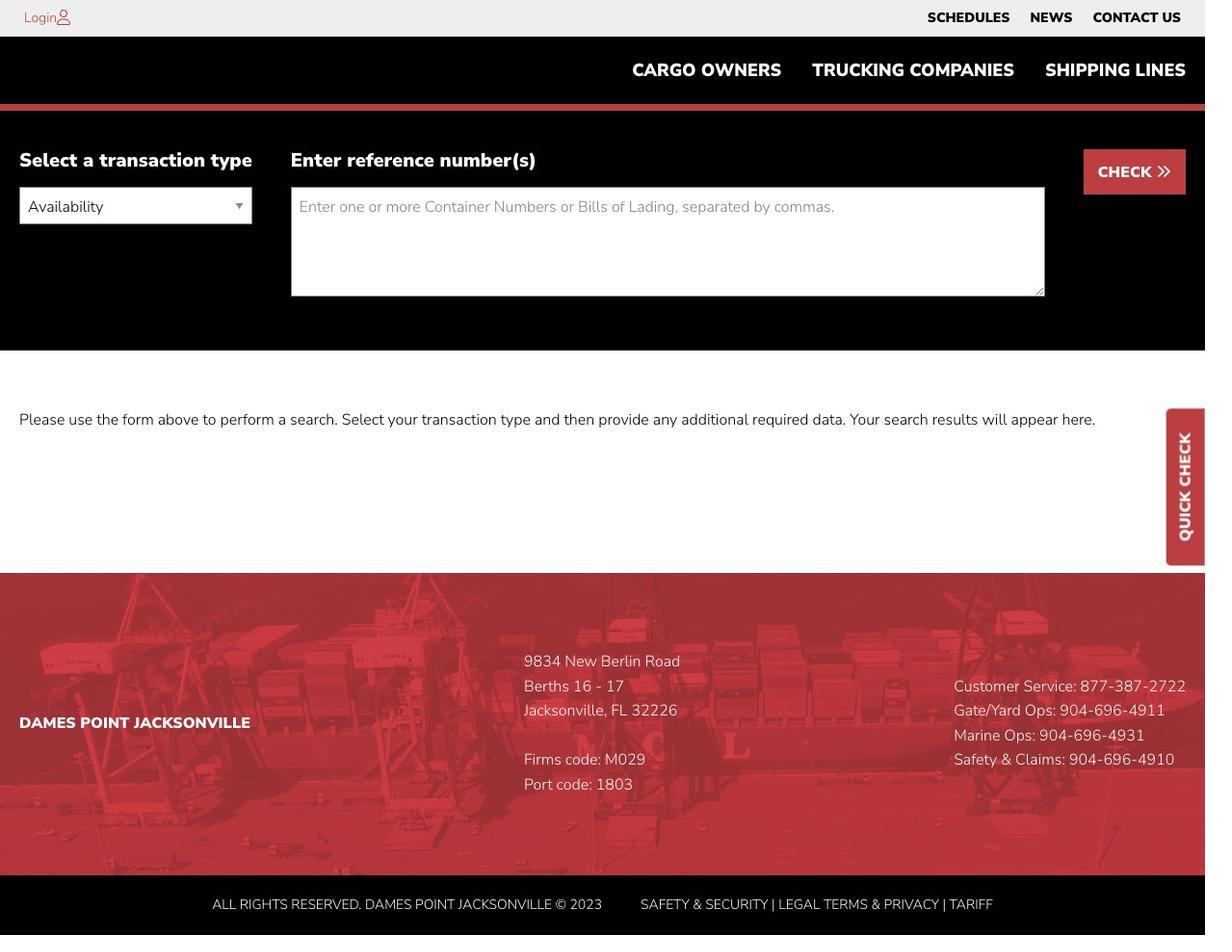 Task type: vqa. For each thing, say whether or not it's contained in the screenshot.
Services.
no



Task type: locate. For each thing, give the bounding box(es) containing it.
904- right the claims:
[[1069, 750, 1104, 771]]

then
[[564, 410, 595, 431]]

port
[[524, 775, 553, 796]]

4910
[[1138, 750, 1175, 771]]

lines
[[1136, 59, 1186, 82]]

quick check link
[[1167, 409, 1205, 565]]

berlin
[[601, 651, 641, 673]]

|
[[772, 896, 775, 914], [943, 896, 946, 914]]

1 vertical spatial safety
[[641, 896, 690, 914]]

1 vertical spatial type
[[501, 410, 531, 431]]

reference
[[347, 148, 434, 174]]

footer containing 9834 new berlin road
[[0, 573, 1205, 936]]

1 vertical spatial menu bar
[[617, 51, 1201, 90]]

2023
[[570, 896, 602, 914]]

696-
[[1094, 701, 1129, 722], [1074, 725, 1108, 747], [1104, 750, 1138, 771]]

us
[[1162, 9, 1181, 27]]

type left and
[[501, 410, 531, 431]]

0 vertical spatial type
[[211, 148, 252, 174]]

0 vertical spatial safety
[[954, 750, 997, 771]]

ops: down service: at the bottom right
[[1025, 701, 1056, 722]]

rights
[[240, 896, 288, 914]]

1 horizontal spatial point
[[415, 896, 455, 914]]

select
[[19, 148, 77, 174], [342, 410, 384, 431]]

additional
[[681, 410, 749, 431]]

check
[[1098, 162, 1156, 183], [1175, 433, 1197, 487]]

| left tariff link
[[943, 896, 946, 914]]

ops: up the claims:
[[1004, 725, 1036, 747]]

enter
[[291, 148, 341, 174]]

safety left security
[[641, 896, 690, 914]]

Enter reference number(s) text field
[[291, 187, 1045, 297]]

claims:
[[1015, 750, 1065, 771]]

1 vertical spatial select
[[342, 410, 384, 431]]

-
[[596, 676, 602, 697]]

0 horizontal spatial type
[[211, 148, 252, 174]]

trucking
[[813, 59, 905, 82]]

1 horizontal spatial |
[[943, 896, 946, 914]]

firms code:  m029 port code:  1803
[[524, 750, 646, 796]]

contact us
[[1093, 9, 1181, 27]]

32226
[[631, 701, 678, 722]]

jacksonville,
[[524, 701, 607, 722]]

0 horizontal spatial check
[[1098, 162, 1156, 183]]

cargo owners
[[632, 59, 782, 82]]

0 vertical spatial a
[[83, 148, 94, 174]]

1 horizontal spatial select
[[342, 410, 384, 431]]

2 horizontal spatial &
[[1001, 750, 1012, 771]]

1 vertical spatial check
[[1175, 433, 1197, 487]]

code:
[[565, 750, 601, 771], [556, 775, 592, 796]]

contact us link
[[1093, 5, 1181, 32]]

0 horizontal spatial transaction
[[99, 148, 205, 174]]

tariff
[[950, 896, 993, 914]]

transaction
[[99, 148, 205, 174], [422, 410, 497, 431]]

387-
[[1115, 676, 1149, 697]]

0 vertical spatial dames
[[19, 713, 76, 734]]

marine
[[954, 725, 1001, 747]]

1 horizontal spatial dames
[[365, 896, 412, 914]]

1 horizontal spatial transaction
[[422, 410, 497, 431]]

dames
[[19, 713, 76, 734], [365, 896, 412, 914]]

reserved.
[[291, 896, 362, 914]]

1 horizontal spatial type
[[501, 410, 531, 431]]

please use the form above to perform a search. select your transaction type and then provide any additional required data. your search results will appear here. quick check
[[19, 410, 1197, 541]]

safety
[[954, 750, 997, 771], [641, 896, 690, 914]]

904- up the claims:
[[1040, 725, 1074, 747]]

code: up 1803
[[565, 750, 601, 771]]

results
[[932, 410, 978, 431]]

0 horizontal spatial &
[[693, 896, 702, 914]]

news
[[1030, 9, 1073, 27]]

0 vertical spatial select
[[19, 148, 77, 174]]

terms
[[824, 896, 868, 914]]

type inside please use the form above to perform a search. select your transaction type and then provide any additional required data. your search results will appear here. quick check
[[501, 410, 531, 431]]

menu bar up shipping
[[918, 5, 1191, 32]]

904-
[[1060, 701, 1094, 722], [1040, 725, 1074, 747], [1069, 750, 1104, 771]]

the
[[97, 410, 119, 431]]

1 vertical spatial a
[[278, 410, 286, 431]]

0 horizontal spatial point
[[80, 713, 130, 734]]

904- down 877-
[[1060, 701, 1094, 722]]

1 vertical spatial ops:
[[1004, 725, 1036, 747]]

0 vertical spatial 696-
[[1094, 701, 1129, 722]]

& inside customer service: 877-387-2722 gate/yard ops: 904-696-4911 marine ops: 904-696-4931 safety & claims: 904-696-4910
[[1001, 750, 1012, 771]]

1 vertical spatial jacksonville
[[458, 896, 552, 914]]

| left legal
[[772, 896, 775, 914]]

code: right port
[[556, 775, 592, 796]]

©
[[555, 896, 566, 914]]

menu bar down schedules link
[[617, 51, 1201, 90]]

shipping
[[1045, 59, 1131, 82]]

type left enter
[[211, 148, 252, 174]]

menu bar containing cargo owners
[[617, 51, 1201, 90]]

transaction inside please use the form above to perform a search. select your transaction type and then provide any additional required data. your search results will appear here. quick check
[[422, 410, 497, 431]]

check button
[[1083, 150, 1186, 195]]

1 horizontal spatial &
[[871, 896, 881, 914]]

1 vertical spatial transaction
[[422, 410, 497, 431]]

required
[[752, 410, 809, 431]]

1 horizontal spatial jacksonville
[[458, 896, 552, 914]]

2722
[[1149, 676, 1186, 697]]

2 vertical spatial 696-
[[1104, 750, 1138, 771]]

& right terms
[[871, 896, 881, 914]]

service:
[[1024, 676, 1077, 697]]

0 vertical spatial check
[[1098, 162, 1156, 183]]

1 horizontal spatial a
[[278, 410, 286, 431]]

safety & security link
[[641, 896, 768, 914]]

1803
[[596, 775, 633, 796]]

customer service: 877-387-2722 gate/yard ops: 904-696-4911 marine ops: 904-696-4931 safety & claims: 904-696-4910
[[954, 676, 1186, 771]]

schedules link
[[928, 5, 1010, 32]]

ops:
[[1025, 701, 1056, 722], [1004, 725, 1036, 747]]

&
[[1001, 750, 1012, 771], [693, 896, 702, 914], [871, 896, 881, 914]]

news link
[[1030, 5, 1073, 32]]

2 | from the left
[[943, 896, 946, 914]]

search.
[[290, 410, 338, 431]]

1 horizontal spatial check
[[1175, 433, 1197, 487]]

& left security
[[693, 896, 702, 914]]

form
[[122, 410, 154, 431]]

0 vertical spatial point
[[80, 713, 130, 734]]

0 vertical spatial jacksonville
[[134, 713, 251, 734]]

shipping lines link
[[1030, 51, 1201, 90]]

1 vertical spatial dames
[[365, 896, 412, 914]]

menu bar
[[918, 5, 1191, 32], [617, 51, 1201, 90]]

to
[[203, 410, 216, 431]]

road
[[645, 651, 681, 673]]

0 horizontal spatial |
[[772, 896, 775, 914]]

point
[[80, 713, 130, 734], [415, 896, 455, 914]]

enter reference number(s)
[[291, 148, 537, 174]]

footer
[[0, 573, 1205, 936]]

safety down marine
[[954, 750, 997, 771]]

& left the claims:
[[1001, 750, 1012, 771]]

0 horizontal spatial safety
[[641, 896, 690, 914]]

0 horizontal spatial jacksonville
[[134, 713, 251, 734]]

type
[[211, 148, 252, 174], [501, 410, 531, 431]]

trucking companies
[[813, 59, 1014, 82]]

0 vertical spatial menu bar
[[918, 5, 1191, 32]]

1 horizontal spatial safety
[[954, 750, 997, 771]]



Task type: describe. For each thing, give the bounding box(es) containing it.
menu bar containing schedules
[[918, 5, 1191, 32]]

contact
[[1093, 9, 1158, 27]]

gate/yard
[[954, 701, 1021, 722]]

1 vertical spatial code:
[[556, 775, 592, 796]]

number(s)
[[440, 148, 537, 174]]

perform
[[220, 410, 274, 431]]

any
[[653, 410, 677, 431]]

please
[[19, 410, 65, 431]]

check inside button
[[1098, 162, 1156, 183]]

17
[[606, 676, 624, 697]]

1 | from the left
[[772, 896, 775, 914]]

privacy
[[884, 896, 939, 914]]

1 vertical spatial 904-
[[1040, 725, 1074, 747]]

all rights reserved. dames point jacksonville © 2023
[[212, 896, 602, 914]]

cargo
[[632, 59, 696, 82]]

legal terms & privacy link
[[779, 896, 939, 914]]

your
[[850, 410, 880, 431]]

2 vertical spatial 904-
[[1069, 750, 1104, 771]]

select inside please use the form above to perform a search. select your transaction type and then provide any additional required data. your search results will appear here. quick check
[[342, 410, 384, 431]]

check inside please use the form above to perform a search. select your transaction type and then provide any additional required data. your search results will appear here. quick check
[[1175, 433, 1197, 487]]

9834 new berlin road berths 16 - 17 jacksonville, fl 32226
[[524, 651, 681, 722]]

m029
[[605, 750, 646, 771]]

a inside please use the form above to perform a search. select your transaction type and then provide any additional required data. your search results will appear here. quick check
[[278, 410, 286, 431]]

0 vertical spatial ops:
[[1025, 701, 1056, 722]]

security
[[705, 896, 768, 914]]

quick
[[1175, 491, 1197, 541]]

customer
[[954, 676, 1020, 697]]

schedules
[[928, 9, 1010, 27]]

16
[[573, 676, 592, 697]]

safety inside customer service: 877-387-2722 gate/yard ops: 904-696-4911 marine ops: 904-696-4931 safety & claims: 904-696-4910
[[954, 750, 997, 771]]

companies
[[910, 59, 1014, 82]]

data.
[[813, 410, 846, 431]]

fl
[[611, 701, 628, 722]]

your
[[388, 410, 418, 431]]

0 vertical spatial transaction
[[99, 148, 205, 174]]

and
[[535, 410, 560, 431]]

login link
[[24, 9, 57, 27]]

all
[[212, 896, 236, 914]]

cargo owners link
[[617, 51, 797, 90]]

9834
[[524, 651, 561, 673]]

0 vertical spatial code:
[[565, 750, 601, 771]]

0 horizontal spatial select
[[19, 148, 77, 174]]

above
[[158, 410, 199, 431]]

search
[[884, 410, 928, 431]]

4931
[[1108, 725, 1145, 747]]

use
[[69, 410, 93, 431]]

provide
[[598, 410, 649, 431]]

1 vertical spatial point
[[415, 896, 455, 914]]

trucking companies link
[[797, 51, 1030, 90]]

here.
[[1062, 410, 1096, 431]]

user image
[[57, 10, 70, 25]]

shipping lines
[[1045, 59, 1186, 82]]

877-
[[1081, 676, 1115, 697]]

login
[[24, 9, 57, 27]]

4911
[[1129, 701, 1166, 722]]

will
[[982, 410, 1007, 431]]

select a transaction type
[[19, 148, 252, 174]]

new
[[565, 651, 597, 673]]

0 vertical spatial 904-
[[1060, 701, 1094, 722]]

firms
[[524, 750, 562, 771]]

appear
[[1011, 410, 1058, 431]]

0 horizontal spatial dames
[[19, 713, 76, 734]]

owners
[[701, 59, 782, 82]]

safety & security | legal terms & privacy | tariff
[[641, 896, 993, 914]]

dames point jacksonville
[[19, 713, 251, 734]]

1 vertical spatial 696-
[[1074, 725, 1108, 747]]

legal
[[779, 896, 820, 914]]

0 horizontal spatial a
[[83, 148, 94, 174]]

angle double right image
[[1156, 164, 1172, 180]]

tariff link
[[950, 896, 993, 914]]

berths
[[524, 676, 569, 697]]



